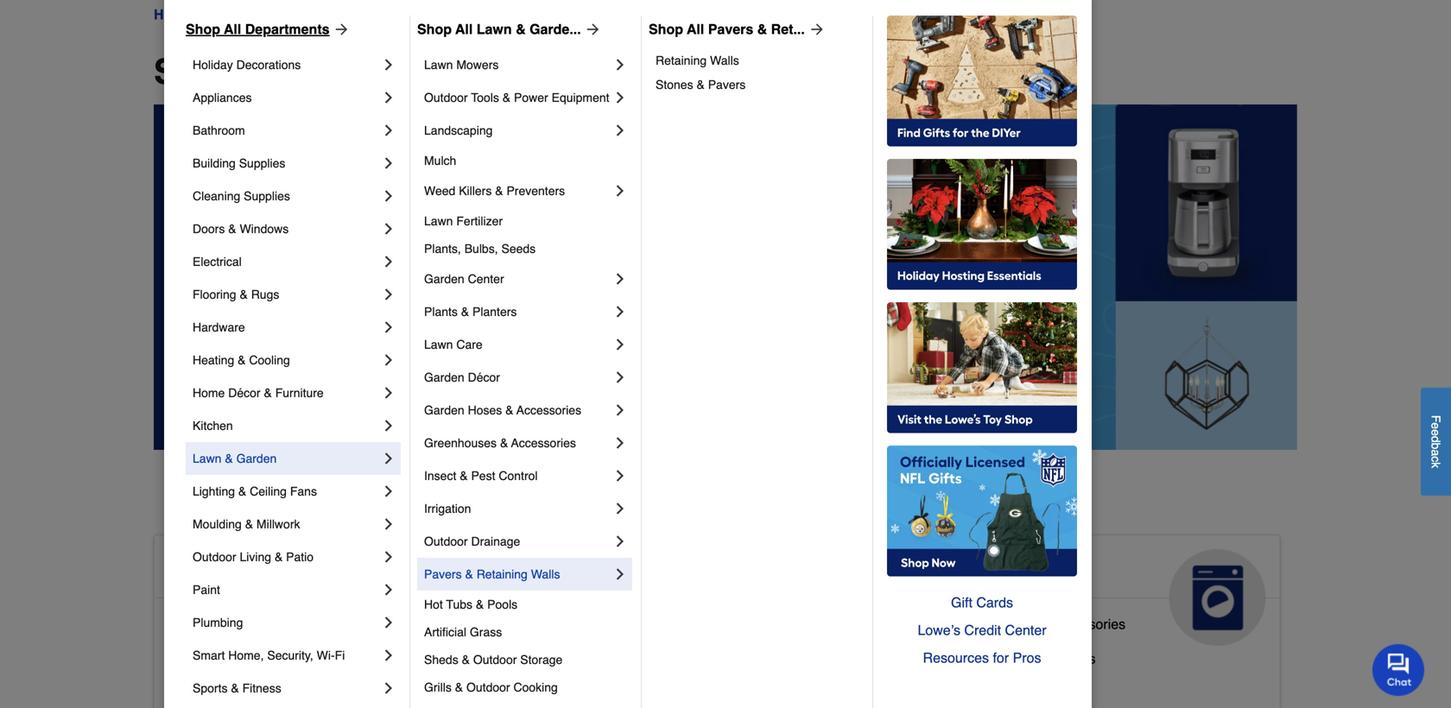 Task type: locate. For each thing, give the bounding box(es) containing it.
smart home, security, wi-fi link
[[193, 639, 380, 672]]

equipment
[[552, 91, 610, 105]]

visit the lowe's toy shop. image
[[888, 302, 1078, 434]]

doors
[[193, 222, 225, 236]]

sports
[[193, 682, 228, 696]]

appliance
[[939, 617, 999, 633]]

lawn mowers
[[424, 58, 499, 72]]

1 shop from the left
[[186, 21, 220, 37]]

chevron right image for landscaping
[[612, 122, 629, 139]]

accessories for garden hoses & accessories
[[517, 404, 582, 417]]

appliances link
[[193, 81, 380, 114], [925, 536, 1280, 646]]

1 vertical spatial accessories
[[511, 436, 576, 450]]

wi-
[[317, 649, 335, 663]]

accessible inside accessible home link
[[169, 556, 295, 584]]

supplies
[[239, 156, 286, 170], [244, 189, 290, 203], [615, 644, 668, 660]]

moulding
[[193, 518, 242, 531]]

departments up holiday decorations link
[[245, 21, 330, 37]]

all inside "link"
[[456, 21, 473, 37]]

décor down heating & cooling
[[228, 386, 261, 400]]

chevron right image for greenhouses & accessories
[[612, 435, 629, 452]]

walls up 'hot tubs & pools' link
[[531, 568, 560, 582]]

2 arrow right image from the left
[[805, 21, 826, 38]]

0 horizontal spatial care
[[457, 338, 483, 352]]

chevron right image for plants & planters
[[612, 303, 629, 321]]

chevron right image for irrigation
[[612, 500, 629, 518]]

garden for garden décor
[[424, 371, 465, 385]]

lawn care
[[424, 338, 483, 352]]

chevron right image for appliances
[[380, 89, 398, 106]]

shop up 'lawn mowers'
[[417, 21, 452, 37]]

chevron right image for electrical
[[380, 253, 398, 270]]

pet beds, houses, & furniture link
[[554, 675, 740, 709]]

bedroom
[[238, 651, 295, 667]]

accessible inside accessible entry & home link
[[169, 686, 235, 702]]

shop up retaining walls
[[649, 21, 684, 37]]

1 horizontal spatial shop
[[417, 21, 452, 37]]

& left ret...
[[758, 21, 768, 37]]

& down cooling
[[264, 386, 272, 400]]

smart
[[193, 649, 225, 663]]

1 vertical spatial supplies
[[244, 189, 290, 203]]

holiday hosting essentials. image
[[888, 159, 1078, 290]]

accessories up greenhouses & accessories link
[[517, 404, 582, 417]]

garden center
[[424, 272, 504, 286]]

all for lawn
[[456, 21, 473, 37]]

accessible up sports
[[169, 651, 235, 667]]

0 vertical spatial care
[[457, 338, 483, 352]]

appliance parts & accessories
[[939, 617, 1126, 633]]

1 horizontal spatial arrow right image
[[805, 21, 826, 38]]

lowe's credit center link
[[888, 617, 1078, 645]]

1 arrow right image from the left
[[330, 21, 350, 38]]

shop inside 'link'
[[186, 21, 220, 37]]

paint link
[[193, 574, 380, 607]]

chevron right image for moulding & millwork
[[380, 516, 398, 533]]

accessible
[[169, 556, 295, 584], [169, 617, 235, 633], [169, 651, 235, 667], [169, 686, 235, 702]]

0 vertical spatial furniture
[[275, 386, 324, 400]]

chevron right image
[[380, 56, 398, 73], [612, 56, 629, 73], [612, 89, 629, 106], [380, 122, 398, 139], [612, 122, 629, 139], [380, 155, 398, 172], [380, 188, 398, 205], [380, 220, 398, 238], [612, 303, 629, 321], [380, 319, 398, 336], [380, 385, 398, 402], [612, 402, 629, 419], [612, 468, 629, 485], [380, 483, 398, 500], [380, 516, 398, 533], [612, 533, 629, 550], [380, 549, 398, 566], [380, 582, 398, 599], [380, 680, 398, 697]]

home décor & furniture link
[[193, 377, 380, 410]]

outdoor down sheds & outdoor storage
[[467, 681, 510, 695]]

accessible for accessible bathroom
[[169, 617, 235, 633]]

fans
[[290, 485, 317, 499]]

arrow right image
[[330, 21, 350, 38], [805, 21, 826, 38]]

outdoor tools & power equipment
[[424, 91, 610, 105]]

& left millwork
[[245, 518, 253, 531]]

0 horizontal spatial retaining
[[477, 568, 528, 582]]

accessories
[[517, 404, 582, 417], [511, 436, 576, 450], [1052, 617, 1126, 633]]

& left patio
[[275, 550, 283, 564]]

& right parts
[[1039, 617, 1049, 633]]

appliance parts & accessories link
[[939, 613, 1126, 647]]

pavers & retaining walls
[[424, 568, 560, 582]]

shop all pavers & ret...
[[649, 21, 805, 37]]

greenhouses & accessories
[[424, 436, 576, 450]]

2 vertical spatial supplies
[[615, 644, 668, 660]]

accessories inside appliance parts & accessories link
[[1052, 617, 1126, 633]]

insect & pest control link
[[424, 460, 612, 493]]

pest
[[471, 469, 496, 483]]

0 vertical spatial pet
[[665, 556, 703, 584]]

center up pros
[[1006, 623, 1047, 639]]

shop inside "link"
[[417, 21, 452, 37]]

0 horizontal spatial center
[[468, 272, 504, 286]]

bathroom
[[193, 124, 245, 137], [238, 617, 298, 633]]

shop up holiday
[[186, 21, 220, 37]]

0 vertical spatial bathroom
[[193, 124, 245, 137]]

chevron right image for doors & windows
[[380, 220, 398, 238]]

appliances up cards
[[939, 556, 1068, 584]]

1 e from the top
[[1430, 423, 1444, 430]]

pavers & retaining walls link
[[424, 558, 612, 591]]

& right the "animal"
[[641, 556, 658, 584]]

departments inside 'link'
[[245, 21, 330, 37]]

garden down plants,
[[424, 272, 465, 286]]

b
[[1430, 443, 1444, 450]]

& left the garde...
[[516, 21, 526, 37]]

artificial grass
[[424, 626, 502, 639]]

décor up hoses
[[468, 371, 500, 385]]

0 vertical spatial appliances link
[[193, 81, 380, 114]]

retaining up 'pools'
[[477, 568, 528, 582]]

all up retaining walls
[[687, 21, 705, 37]]

furniture right houses,
[[685, 679, 740, 695]]

lawn inside 'shop all lawn & garde...' "link"
[[477, 21, 512, 37]]

accessible down moulding
[[169, 556, 295, 584]]

2 accessible from the top
[[169, 617, 235, 633]]

officially licensed n f l gifts. shop now. image
[[888, 446, 1078, 577]]

1 vertical spatial bathroom
[[238, 617, 298, 633]]

& right tubs
[[476, 598, 484, 612]]

bathroom up building
[[193, 124, 245, 137]]

accessible bedroom
[[169, 651, 295, 667]]

animal
[[554, 556, 634, 584]]

lawn inside lawn care link
[[424, 338, 453, 352]]

lawn inside lawn fertilizer link
[[424, 214, 453, 228]]

accessible for accessible entry & home
[[169, 686, 235, 702]]

stones
[[656, 78, 694, 92]]

d
[[1430, 436, 1444, 443]]

gift cards link
[[888, 589, 1078, 617]]

1 vertical spatial center
[[1006, 623, 1047, 639]]

accessories for appliance parts & accessories
[[1052, 617, 1126, 633]]

lighting & ceiling fans
[[193, 485, 317, 499]]

supplies up windows at the left of the page
[[244, 189, 290, 203]]

chevron right image for kitchen
[[380, 417, 398, 435]]

1 vertical spatial pet
[[554, 679, 574, 695]]

arrow right image up "shop all departments"
[[330, 21, 350, 38]]

1 vertical spatial décor
[[228, 386, 261, 400]]

1 horizontal spatial walls
[[710, 54, 740, 67]]

pavers down retaining walls
[[708, 78, 746, 92]]

chevron right image for building supplies
[[380, 155, 398, 172]]

e up d
[[1430, 423, 1444, 430]]

building supplies
[[193, 156, 286, 170]]

beds,
[[578, 679, 614, 695]]

hoses
[[468, 404, 502, 417]]

pavers up hot
[[424, 568, 462, 582]]

1 vertical spatial appliances link
[[925, 536, 1280, 646]]

lawn for lawn care
[[424, 338, 453, 352]]

building supplies link
[[193, 147, 380, 180]]

fitness
[[242, 682, 281, 696]]

tubs
[[446, 598, 473, 612]]

chevron right image for smart home, security, wi-fi
[[380, 647, 398, 665]]

shop for shop all pavers & ret...
[[649, 21, 684, 37]]

lawn inside lawn mowers 'link'
[[424, 58, 453, 72]]

all up holiday decorations
[[224, 21, 241, 37]]

accessories inside garden hoses & accessories link
[[517, 404, 582, 417]]

0 vertical spatial pavers
[[708, 21, 754, 37]]

sports & fitness link
[[193, 672, 380, 705]]

animal & pet care image
[[785, 550, 882, 646]]

appliances image
[[1170, 550, 1267, 646]]

0 vertical spatial accessories
[[517, 404, 582, 417]]

& left ceiling
[[238, 485, 247, 499]]

for
[[993, 650, 1009, 666]]

0 vertical spatial retaining
[[656, 54, 707, 67]]

accessible down the smart
[[169, 686, 235, 702]]

arrow right image inside shop all departments 'link'
[[330, 21, 350, 38]]

pros
[[1013, 650, 1042, 666]]

shop for shop all departments
[[186, 21, 220, 37]]

appliances link up chillers
[[925, 536, 1280, 646]]

0 vertical spatial supplies
[[239, 156, 286, 170]]

1 horizontal spatial furniture
[[685, 679, 740, 695]]

home
[[154, 6, 192, 22], [193, 386, 225, 400], [302, 556, 369, 584], [288, 686, 325, 702]]

1 vertical spatial pavers
[[708, 78, 746, 92]]

shop all departments
[[186, 21, 330, 37]]

outdoor inside "link"
[[424, 535, 468, 549]]

bathroom up smart home, security, wi-fi
[[238, 617, 298, 633]]

center down bulbs,
[[468, 272, 504, 286]]

accessories up control
[[511, 436, 576, 450]]

beverage & wine chillers link
[[939, 647, 1096, 682]]

2 vertical spatial pavers
[[424, 568, 462, 582]]

0 horizontal spatial décor
[[228, 386, 261, 400]]

entry
[[238, 686, 271, 702]]

sheds & outdoor storage
[[424, 653, 563, 667]]

& down accessible bedroom link at the bottom of the page
[[231, 682, 239, 696]]

lawn down the kitchen
[[193, 452, 222, 466]]

appliances link down decorations
[[193, 81, 380, 114]]

supplies up cleaning supplies
[[239, 156, 286, 170]]

1 horizontal spatial pet
[[665, 556, 703, 584]]

shop
[[186, 21, 220, 37], [417, 21, 452, 37], [649, 21, 684, 37]]

power
[[514, 91, 549, 105]]

& left 'rugs'
[[240, 288, 248, 302]]

2 horizontal spatial shop
[[649, 21, 684, 37]]

outdoor down moulding
[[193, 550, 236, 564]]

all up 'lawn mowers'
[[456, 21, 473, 37]]

accessible entry & home
[[169, 686, 325, 702]]

all inside 'link'
[[224, 21, 241, 37]]

1 accessible from the top
[[169, 556, 295, 584]]

smart home, security, wi-fi
[[193, 649, 345, 663]]

chevron right image for bathroom
[[380, 122, 398, 139]]

lawn up mowers
[[477, 21, 512, 37]]

garden up greenhouses
[[424, 404, 465, 417]]

all for departments
[[224, 21, 241, 37]]

walls down shop all pavers & ret...
[[710, 54, 740, 67]]

care up the "livestock"
[[554, 584, 607, 612]]

outdoor up landscaping
[[424, 91, 468, 105]]

0 horizontal spatial arrow right image
[[330, 21, 350, 38]]

1 vertical spatial appliances
[[939, 556, 1068, 584]]

pavers for &
[[708, 78, 746, 92]]

home link
[[154, 4, 192, 25]]

find gifts for the diyer. image
[[888, 16, 1078, 147]]

care down plants & planters
[[457, 338, 483, 352]]

outdoor down irrigation
[[424, 535, 468, 549]]

plants & planters
[[424, 305, 517, 319]]

1 vertical spatial furniture
[[685, 679, 740, 695]]

garden up lighting & ceiling fans
[[236, 452, 277, 466]]

mulch link
[[424, 147, 629, 175]]

0 horizontal spatial pet
[[554, 679, 574, 695]]

garden
[[424, 272, 465, 286], [424, 371, 465, 385], [424, 404, 465, 417], [236, 452, 277, 466]]

chevron right image
[[380, 89, 398, 106], [612, 182, 629, 200], [380, 253, 398, 270], [612, 270, 629, 288], [380, 286, 398, 303], [612, 336, 629, 353], [380, 352, 398, 369], [612, 369, 629, 386], [380, 417, 398, 435], [612, 435, 629, 452], [380, 450, 398, 468], [612, 500, 629, 518], [612, 566, 629, 583], [380, 614, 398, 632], [380, 647, 398, 665]]

1 vertical spatial care
[[554, 584, 607, 612]]

flooring & rugs
[[193, 288, 279, 302]]

pet
[[665, 556, 703, 584], [554, 679, 574, 695]]

furniture up kitchen link
[[275, 386, 324, 400]]

3 shop from the left
[[649, 21, 684, 37]]

& right the tools
[[503, 91, 511, 105]]

pavers up retaining walls link
[[708, 21, 754, 37]]

accessible inside accessible bedroom link
[[169, 651, 235, 667]]

seeds
[[502, 242, 536, 256]]

garden down lawn care
[[424, 371, 465, 385]]

departments for shop
[[245, 21, 330, 37]]

accessible home image
[[400, 550, 497, 646]]

& right sheds
[[462, 653, 470, 667]]

garden for garden hoses & accessories
[[424, 404, 465, 417]]

lawn left mowers
[[424, 58, 453, 72]]

4 accessible from the top
[[169, 686, 235, 702]]

pet inside animal & pet care
[[665, 556, 703, 584]]

accessible up the smart
[[169, 617, 235, 633]]

retaining walls
[[656, 54, 740, 67]]

holiday decorations link
[[193, 48, 380, 81]]

1 horizontal spatial retaining
[[656, 54, 707, 67]]

holiday
[[193, 58, 233, 72]]

e up b
[[1430, 430, 1444, 436]]

accessible inside accessible bathroom link
[[169, 617, 235, 633]]

0 vertical spatial appliances
[[193, 91, 252, 105]]

& up "hot tubs & pools"
[[465, 568, 473, 582]]

mulch
[[424, 154, 457, 168]]

0 horizontal spatial furniture
[[275, 386, 324, 400]]

lawn down plants
[[424, 338, 453, 352]]

c
[[1430, 456, 1444, 463]]

all for pavers
[[687, 21, 705, 37]]

& right hoses
[[506, 404, 514, 417]]

appliances down holiday
[[193, 91, 252, 105]]

0 horizontal spatial appliances link
[[193, 81, 380, 114]]

arrow right image up retaining walls link
[[805, 21, 826, 38]]

shop all lawn & garde...
[[417, 21, 581, 37]]

garden for garden center
[[424, 272, 465, 286]]

plants,
[[424, 242, 461, 256]]

1 vertical spatial walls
[[531, 568, 560, 582]]

animal & pet care link
[[540, 536, 895, 646]]

mowers
[[457, 58, 499, 72]]

lowe's
[[918, 623, 961, 639]]

retaining walls link
[[656, 48, 861, 73]]

& left pros
[[1002, 651, 1011, 667]]

pools
[[488, 598, 518, 612]]

& down the garden hoses & accessories
[[500, 436, 508, 450]]

& right killers
[[495, 184, 503, 198]]

2 shop from the left
[[417, 21, 452, 37]]

1 horizontal spatial care
[[554, 584, 607, 612]]

0 horizontal spatial shop
[[186, 21, 220, 37]]

pet beds, houses, & furniture
[[554, 679, 740, 695]]

1 vertical spatial retaining
[[477, 568, 528, 582]]

chevron right image for lighting & ceiling fans
[[380, 483, 398, 500]]

0 vertical spatial décor
[[468, 371, 500, 385]]

3 accessible from the top
[[169, 651, 235, 667]]

2 vertical spatial accessories
[[1052, 617, 1126, 633]]

chevron right image for paint
[[380, 582, 398, 599]]

parts
[[1003, 617, 1035, 633]]

retaining up stones
[[656, 54, 707, 67]]

1 horizontal spatial décor
[[468, 371, 500, 385]]

& inside animal & pet care
[[641, 556, 658, 584]]

supplies up houses,
[[615, 644, 668, 660]]

accessories up chillers
[[1052, 617, 1126, 633]]

departments up landscaping
[[302, 52, 514, 92]]

0 horizontal spatial walls
[[531, 568, 560, 582]]

lawn up plants,
[[424, 214, 453, 228]]

arrow right image inside shop all pavers & ret... link
[[805, 21, 826, 38]]

supplies for cleaning supplies
[[244, 189, 290, 203]]

hot tubs & pools link
[[424, 591, 629, 619]]

chevron right image for weed killers & preventers
[[612, 182, 629, 200]]



Task type: vqa. For each thing, say whether or not it's contained in the screenshot.
32- to the right
no



Task type: describe. For each thing, give the bounding box(es) containing it.
heating
[[193, 353, 234, 367]]

1 horizontal spatial appliances link
[[925, 536, 1280, 646]]

sports & fitness
[[193, 682, 281, 696]]

beverage & wine chillers
[[939, 651, 1096, 667]]

lawn for lawn fertilizer
[[424, 214, 453, 228]]

& right "entry"
[[275, 686, 284, 702]]

chevron right image for garden décor
[[612, 369, 629, 386]]

outdoor for outdoor living & patio
[[193, 550, 236, 564]]

chevron right image for cleaning supplies
[[380, 188, 398, 205]]

chevron right image for heating & cooling
[[380, 352, 398, 369]]

décor for lawn
[[468, 371, 500, 385]]

0 vertical spatial center
[[468, 272, 504, 286]]

arrow right image for shop all departments
[[330, 21, 350, 38]]

chevron right image for flooring & rugs
[[380, 286, 398, 303]]

chevron right image for hardware
[[380, 319, 398, 336]]

chevron right image for pavers & retaining walls
[[612, 566, 629, 583]]

greenhouses & accessories link
[[424, 427, 612, 460]]

building
[[193, 156, 236, 170]]

flooring
[[193, 288, 236, 302]]

landscaping
[[424, 124, 493, 137]]

accessible for accessible home
[[169, 556, 295, 584]]

chevron right image for sports & fitness
[[380, 680, 398, 697]]

outdoor living & patio link
[[193, 541, 380, 574]]

tools
[[471, 91, 499, 105]]

wine
[[1015, 651, 1046, 667]]

irrigation
[[424, 502, 471, 516]]

cleaning
[[193, 189, 240, 203]]

lowe's credit center
[[918, 623, 1047, 639]]

2 e from the top
[[1430, 430, 1444, 436]]

all down shop all departments 'link'
[[249, 52, 293, 92]]

patio
[[286, 550, 314, 564]]

shop for shop all lawn & garde...
[[417, 21, 452, 37]]

chevron right image for insect & pest control
[[612, 468, 629, 485]]

chillers
[[1050, 651, 1096, 667]]

accessible bedroom link
[[169, 647, 295, 682]]

accessible bathroom link
[[169, 613, 298, 647]]

chevron right image for lawn mowers
[[612, 56, 629, 73]]

accessible entry & home link
[[169, 682, 325, 709]]

& down retaining walls
[[697, 78, 705, 92]]

decorations
[[236, 58, 301, 72]]

0 vertical spatial walls
[[710, 54, 740, 67]]

home décor & furniture
[[193, 386, 324, 400]]

drainage
[[471, 535, 520, 549]]

chevron right image for outdoor tools & power equipment
[[612, 89, 629, 106]]

arrow right image
[[581, 21, 602, 38]]

artificial grass link
[[424, 619, 629, 646]]

& right houses,
[[672, 679, 681, 695]]

supplies for building supplies
[[239, 156, 286, 170]]

moulding & millwork link
[[193, 508, 380, 541]]

& up lighting
[[225, 452, 233, 466]]

cleaning supplies link
[[193, 180, 380, 213]]

cooking
[[514, 681, 558, 695]]

gift cards
[[951, 595, 1014, 611]]

1 horizontal spatial appliances
[[939, 556, 1068, 584]]

arrow right image for shop all pavers & ret...
[[805, 21, 826, 38]]

ret...
[[771, 21, 805, 37]]

chevron right image for garden center
[[612, 270, 629, 288]]

& right plants
[[461, 305, 469, 319]]

chevron right image for lawn & garden
[[380, 450, 398, 468]]

outdoor up grills & outdoor cooking in the bottom of the page
[[473, 653, 517, 667]]

bulbs,
[[465, 242, 498, 256]]

supplies for livestock supplies
[[615, 644, 668, 660]]

lawn & garden link
[[193, 442, 380, 475]]

kitchen
[[193, 419, 233, 433]]

lawn for lawn mowers
[[424, 58, 453, 72]]

lawn for lawn & garden
[[193, 452, 222, 466]]

departments up holiday decorations
[[207, 6, 287, 22]]

chevron right image for holiday decorations
[[380, 56, 398, 73]]

f
[[1430, 415, 1444, 423]]

departments for shop
[[302, 52, 514, 92]]

outdoor for outdoor drainage
[[424, 535, 468, 549]]

& right grills
[[455, 681, 463, 695]]

a
[[1430, 450, 1444, 456]]

outdoor drainage
[[424, 535, 520, 549]]

retaining inside pavers & retaining walls link
[[477, 568, 528, 582]]

lawn fertilizer
[[424, 214, 503, 228]]

cleaning supplies
[[193, 189, 290, 203]]

hot
[[424, 598, 443, 612]]

livestock supplies
[[554, 644, 668, 660]]

accessories inside greenhouses & accessories link
[[511, 436, 576, 450]]

lawn fertilizer link
[[424, 207, 629, 235]]

& inside "link"
[[516, 21, 526, 37]]

doors & windows link
[[193, 213, 380, 245]]

accessible home
[[169, 556, 369, 584]]

artificial
[[424, 626, 467, 639]]

hardware link
[[193, 311, 380, 344]]

weed
[[424, 184, 456, 198]]

holiday decorations
[[193, 58, 301, 72]]

garden hoses & accessories link
[[424, 394, 612, 427]]

chevron right image for garden hoses & accessories
[[612, 402, 629, 419]]

décor for departments
[[228, 386, 261, 400]]

doors & windows
[[193, 222, 289, 236]]

windows
[[240, 222, 289, 236]]

rugs
[[251, 288, 279, 302]]

shop
[[154, 52, 240, 92]]

livestock supplies link
[[554, 640, 668, 675]]

moulding & millwork
[[193, 518, 300, 531]]

chevron right image for home décor & furniture
[[380, 385, 398, 402]]

greenhouses
[[424, 436, 497, 450]]

lighting
[[193, 485, 235, 499]]

insect & pest control
[[424, 469, 538, 483]]

& left the pest
[[460, 469, 468, 483]]

plumbing
[[193, 616, 243, 630]]

control
[[499, 469, 538, 483]]

weed killers & preventers
[[424, 184, 565, 198]]

retaining inside retaining walls link
[[656, 54, 707, 67]]

animal & pet care
[[554, 556, 703, 612]]

accessible for accessible bedroom
[[169, 651, 235, 667]]

garden décor link
[[424, 361, 612, 394]]

electrical link
[[193, 245, 380, 278]]

& left cooling
[[238, 353, 246, 367]]

chat invite button image
[[1373, 644, 1426, 697]]

fertilizer
[[457, 214, 503, 228]]

irrigation link
[[424, 493, 612, 525]]

enjoy savings year-round. no matter what you're shopping for, find what you need at a great price. image
[[154, 105, 1298, 450]]

stones & pavers link
[[656, 73, 861, 97]]

bathroom link
[[193, 114, 380, 147]]

chevron right image for plumbing
[[380, 614, 398, 632]]

chevron right image for lawn care
[[612, 336, 629, 353]]

lawn mowers link
[[424, 48, 612, 81]]

chevron right image for outdoor drainage
[[612, 533, 629, 550]]

living
[[240, 550, 271, 564]]

heating & cooling
[[193, 353, 290, 367]]

grills
[[424, 681, 452, 695]]

plants
[[424, 305, 458, 319]]

chevron right image for outdoor living & patio
[[380, 549, 398, 566]]

0 horizontal spatial appliances
[[193, 91, 252, 105]]

outdoor for outdoor tools & power equipment
[[424, 91, 468, 105]]

& right doors at top left
[[228, 222, 236, 236]]

garden décor
[[424, 371, 500, 385]]

millwork
[[257, 518, 300, 531]]

shop all departments link
[[186, 19, 350, 40]]

1 horizontal spatial center
[[1006, 623, 1047, 639]]

pavers for all
[[708, 21, 754, 37]]

care inside animal & pet care
[[554, 584, 607, 612]]



